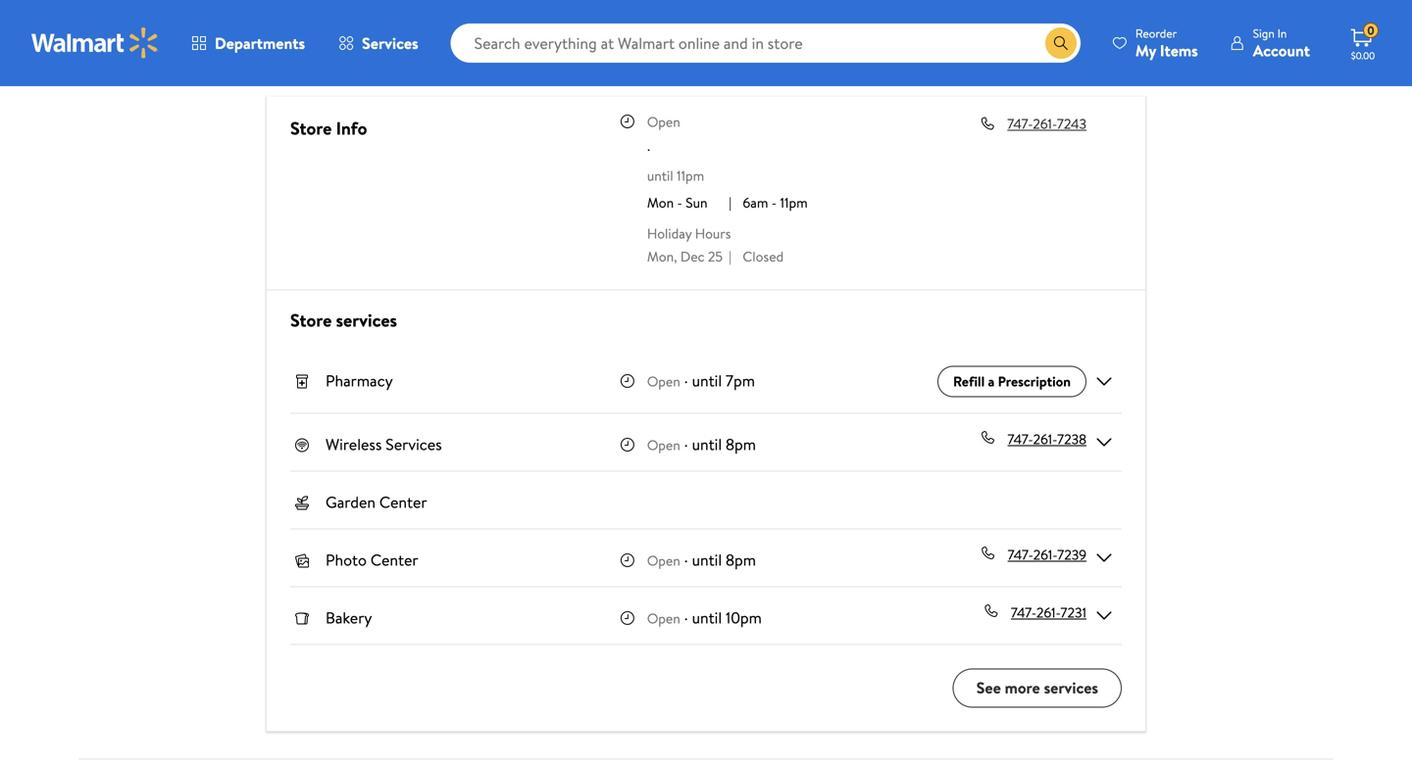 Task type: describe. For each thing, give the bounding box(es) containing it.
open for bakery
[[647, 609, 680, 629]]

open · until 11pm
[[647, 112, 704, 185]]

hours
[[650, 44, 707, 77]]

more
[[1005, 678, 1040, 699]]

store info
[[290, 116, 367, 141]]

mon
[[647, 193, 674, 212]]

wireless
[[326, 434, 382, 455]]

747- for photo center
[[1008, 546, 1033, 565]]

center for photo center
[[371, 550, 418, 571]]

7238
[[1057, 430, 1087, 449]]

261- for bakery
[[1036, 604, 1061, 623]]

261- down search icon
[[1033, 114, 1057, 133]]

open for pharmacy
[[647, 372, 680, 391]]

holiday hours
[[647, 224, 731, 243]]

info
[[336, 116, 367, 141]]

sign
[[1253, 25, 1275, 42]]

photo center
[[326, 550, 418, 571]]

mon,
[[647, 247, 677, 266]]

dec
[[680, 247, 705, 266]]

info
[[818, 44, 859, 77]]

walmart image
[[31, 27, 159, 59]]

747-261-7231 link
[[1011, 604, 1087, 629]]

2 | from the top
[[729, 247, 732, 266]]

261- for wireless services
[[1033, 430, 1057, 449]]

refill a prescription
[[953, 372, 1071, 391]]

747-261-7238
[[1008, 430, 1087, 449]]

7pm
[[726, 370, 755, 392]]

261- for photo center
[[1033, 546, 1057, 565]]

hours
[[695, 224, 731, 243]]

747- for wireless services
[[1008, 430, 1033, 449]]

25
[[708, 247, 723, 266]]

until for bakery
[[692, 607, 722, 629]]

sun
[[686, 193, 708, 212]]

· inside open · until 11pm
[[647, 139, 650, 158]]

747-261-7243
[[1007, 114, 1087, 133]]

services,
[[553, 44, 644, 77]]

bakery
[[326, 607, 372, 629]]

$0.00
[[1351, 49, 1375, 62]]

photo
[[326, 550, 367, 571]]

store for store services
[[290, 308, 332, 333]]

reorder my items
[[1135, 25, 1198, 61]]

garden center
[[326, 492, 427, 513]]

mon - sun
[[647, 193, 708, 212]]

in
[[1278, 25, 1287, 42]]

6am
[[743, 193, 768, 212]]

747-261-7243 link
[[1007, 114, 1094, 133]]

until for photo center
[[692, 550, 722, 571]]

747- for bakery
[[1011, 604, 1036, 623]]

store for store info
[[290, 116, 332, 141]]

closed
[[743, 247, 784, 266]]

747-261-7239 link
[[1008, 546, 1087, 571]]

open · until 8pm for services
[[647, 434, 756, 455]]

· for photo center
[[684, 550, 688, 571]]

1 vertical spatial services
[[386, 434, 442, 455]]

747- left 7243 on the top
[[1007, 114, 1033, 133]]

Walmart Site-Wide search field
[[451, 24, 1081, 63]]

· for bakery
[[684, 607, 688, 629]]

departments button
[[175, 20, 322, 67]]

open · until 10pm
[[647, 607, 762, 629]]



Task type: vqa. For each thing, say whether or not it's contained in the screenshot.
OPEN · UNTIL 11PM on the top of page
yes



Task type: locate. For each thing, give the bounding box(es) containing it.
open left 10pm
[[647, 609, 680, 629]]

747- inside "link"
[[1008, 546, 1033, 565]]

my
[[1135, 40, 1156, 61]]

open · until 8pm up the open · until 10pm
[[647, 550, 756, 571]]

1 vertical spatial open · until 8pm
[[647, 550, 756, 571]]

11pm up sun
[[677, 166, 704, 185]]

1 vertical spatial 8pm
[[726, 550, 756, 571]]

&
[[713, 44, 729, 77]]

1 store from the top
[[290, 116, 332, 141]]

- right 6am
[[772, 193, 777, 212]]

see more services
[[976, 678, 1098, 699]]

747- left 7231
[[1011, 604, 1036, 623]]

1 - from the left
[[677, 193, 682, 212]]

747-261-7239
[[1008, 546, 1087, 565]]

departments
[[215, 32, 305, 54]]

3 open from the top
[[647, 436, 680, 455]]

4 open from the top
[[647, 552, 680, 571]]

- left sun
[[677, 193, 682, 212]]

until up the open · until 10pm
[[692, 550, 722, 571]]

1 | from the top
[[729, 193, 732, 212]]

6am - 11pm
[[743, 193, 808, 212]]

see
[[976, 678, 1001, 699]]

center right garden
[[379, 492, 427, 513]]

· left 10pm
[[684, 607, 688, 629]]

open down the open · until 7pm
[[647, 436, 680, 455]]

1 open from the top
[[647, 112, 680, 131]]

261- down prescription
[[1033, 430, 1057, 449]]

center for garden center
[[379, 492, 427, 513]]

747- left 7239
[[1008, 546, 1033, 565]]

services, hours & contact info
[[553, 44, 859, 77]]

open · until 7pm
[[647, 370, 755, 392]]

8pm for photo center
[[726, 550, 756, 571]]

7239
[[1057, 546, 1087, 565]]

0 horizontal spatial -
[[677, 193, 682, 212]]

2 store from the top
[[290, 308, 332, 333]]

open
[[647, 112, 680, 131], [647, 372, 680, 391], [647, 436, 680, 455], [647, 552, 680, 571], [647, 609, 680, 629]]

8pm
[[726, 434, 756, 455], [726, 550, 756, 571]]

8pm up 10pm
[[726, 550, 756, 571]]

until inside open · until 11pm
[[647, 166, 673, 185]]

wireless services
[[326, 434, 442, 455]]

-
[[677, 193, 682, 212], [772, 193, 777, 212]]

services inside services dropdown button
[[362, 32, 418, 54]]

· up the mon
[[647, 139, 650, 158]]

search icon image
[[1053, 35, 1069, 51]]

7243
[[1057, 114, 1087, 133]]

0 horizontal spatial services
[[336, 308, 397, 333]]

1 8pm from the top
[[726, 434, 756, 455]]

store up pharmacy
[[290, 308, 332, 333]]

261- up 747-261-7231
[[1033, 546, 1057, 565]]

open up the open · until 10pm
[[647, 552, 680, 571]]

account
[[1253, 40, 1310, 61]]

0 vertical spatial open · until 8pm
[[647, 434, 756, 455]]

services
[[336, 308, 397, 333], [1044, 678, 1098, 699]]

1 vertical spatial services
[[1044, 678, 1098, 699]]

· for wireless services
[[684, 434, 688, 455]]

2 - from the left
[[772, 193, 777, 212]]

open down hours
[[647, 112, 680, 131]]

contact
[[734, 44, 813, 77]]

5 open from the top
[[647, 609, 680, 629]]

open · until 8pm for center
[[647, 550, 756, 571]]

open inside the open · until 10pm
[[647, 609, 680, 629]]

sign in account
[[1253, 25, 1310, 61]]

store services
[[290, 308, 397, 333]]

747-261-7231
[[1011, 604, 1087, 623]]

2 open · until 8pm from the top
[[647, 550, 756, 571]]

0
[[1367, 22, 1375, 39]]

open for wireless services
[[647, 436, 680, 455]]

261- inside "link"
[[1033, 546, 1057, 565]]

747-
[[1007, 114, 1033, 133], [1008, 430, 1033, 449], [1008, 546, 1033, 565], [1011, 604, 1036, 623]]

0 vertical spatial services
[[336, 308, 397, 333]]

services
[[362, 32, 418, 54], [386, 434, 442, 455]]

1 vertical spatial store
[[290, 308, 332, 333]]

services up pharmacy
[[336, 308, 397, 333]]

open for photo center
[[647, 552, 680, 571]]

refill
[[953, 372, 985, 391]]

0 vertical spatial 8pm
[[726, 434, 756, 455]]

items
[[1160, 40, 1198, 61]]

open · until 8pm down the open · until 7pm
[[647, 434, 756, 455]]

1 vertical spatial |
[[729, 247, 732, 266]]

services up info
[[362, 32, 418, 54]]

0 vertical spatial |
[[729, 193, 732, 212]]

store
[[290, 116, 332, 141], [290, 308, 332, 333]]

8pm down 7pm
[[726, 434, 756, 455]]

see more services button
[[953, 669, 1122, 708]]

0 vertical spatial center
[[379, 492, 427, 513]]

·
[[647, 139, 650, 158], [684, 370, 688, 392], [684, 434, 688, 455], [684, 550, 688, 571], [684, 607, 688, 629]]

until left 7pm
[[692, 370, 722, 392]]

10pm
[[726, 607, 762, 629]]

· up the open · until 10pm
[[684, 550, 688, 571]]

11pm right 6am
[[780, 193, 808, 212]]

11pm inside open · until 11pm
[[677, 166, 704, 185]]

|
[[729, 193, 732, 212], [729, 247, 732, 266]]

1 horizontal spatial 11pm
[[780, 193, 808, 212]]

2 8pm from the top
[[726, 550, 756, 571]]

pharmacy
[[326, 370, 393, 392]]

services inside dropdown button
[[1044, 678, 1098, 699]]

0 vertical spatial services
[[362, 32, 418, 54]]

· for pharmacy
[[684, 370, 688, 392]]

reorder
[[1135, 25, 1177, 42]]

0 horizontal spatial 11pm
[[677, 166, 704, 185]]

a
[[988, 372, 995, 391]]

open inside the open · until 7pm
[[647, 372, 680, 391]]

until for wireless services
[[692, 434, 722, 455]]

center
[[379, 492, 427, 513], [371, 550, 418, 571]]

until
[[647, 166, 673, 185], [692, 370, 722, 392], [692, 434, 722, 455], [692, 550, 722, 571], [692, 607, 722, 629]]

2 open from the top
[[647, 372, 680, 391]]

open · until 8pm
[[647, 434, 756, 455], [647, 550, 756, 571]]

· down the open · until 7pm
[[684, 434, 688, 455]]

garden
[[326, 492, 376, 513]]

services button
[[322, 20, 435, 67]]

Search search field
[[451, 24, 1081, 63]]

1 open · until 8pm from the top
[[647, 434, 756, 455]]

services right wireless
[[386, 434, 442, 455]]

7231
[[1061, 604, 1087, 623]]

1 vertical spatial 11pm
[[780, 193, 808, 212]]

- for 11pm
[[772, 193, 777, 212]]

· left 7pm
[[684, 370, 688, 392]]

1 horizontal spatial services
[[1044, 678, 1098, 699]]

261- down the '747-261-7239' "link"
[[1036, 604, 1061, 623]]

open left 7pm
[[647, 372, 680, 391]]

| right 25
[[729, 247, 732, 266]]

until down the open · until 7pm
[[692, 434, 722, 455]]

- for sun
[[677, 193, 682, 212]]

747-261-7238 link
[[1008, 430, 1087, 455]]

holiday
[[647, 224, 692, 243]]

0 vertical spatial 11pm
[[677, 166, 704, 185]]

refill a prescription link
[[938, 366, 1087, 398]]

747- left 7238
[[1008, 430, 1033, 449]]

services right more
[[1044, 678, 1098, 699]]

1 horizontal spatial -
[[772, 193, 777, 212]]

store left info
[[290, 116, 332, 141]]

11pm
[[677, 166, 704, 185], [780, 193, 808, 212]]

| left 6am
[[729, 193, 732, 212]]

8pm for wireless services
[[726, 434, 756, 455]]

open inside open · until 11pm
[[647, 112, 680, 131]]

until up the mon
[[647, 166, 673, 185]]

261-
[[1033, 114, 1057, 133], [1033, 430, 1057, 449], [1033, 546, 1057, 565], [1036, 604, 1061, 623]]

until left 10pm
[[692, 607, 722, 629]]

prescription
[[998, 372, 1071, 391]]

1 vertical spatial center
[[371, 550, 418, 571]]

until for pharmacy
[[692, 370, 722, 392]]

0 vertical spatial store
[[290, 116, 332, 141]]

mon, dec 25 |
[[647, 247, 732, 266]]

center right photo
[[371, 550, 418, 571]]



